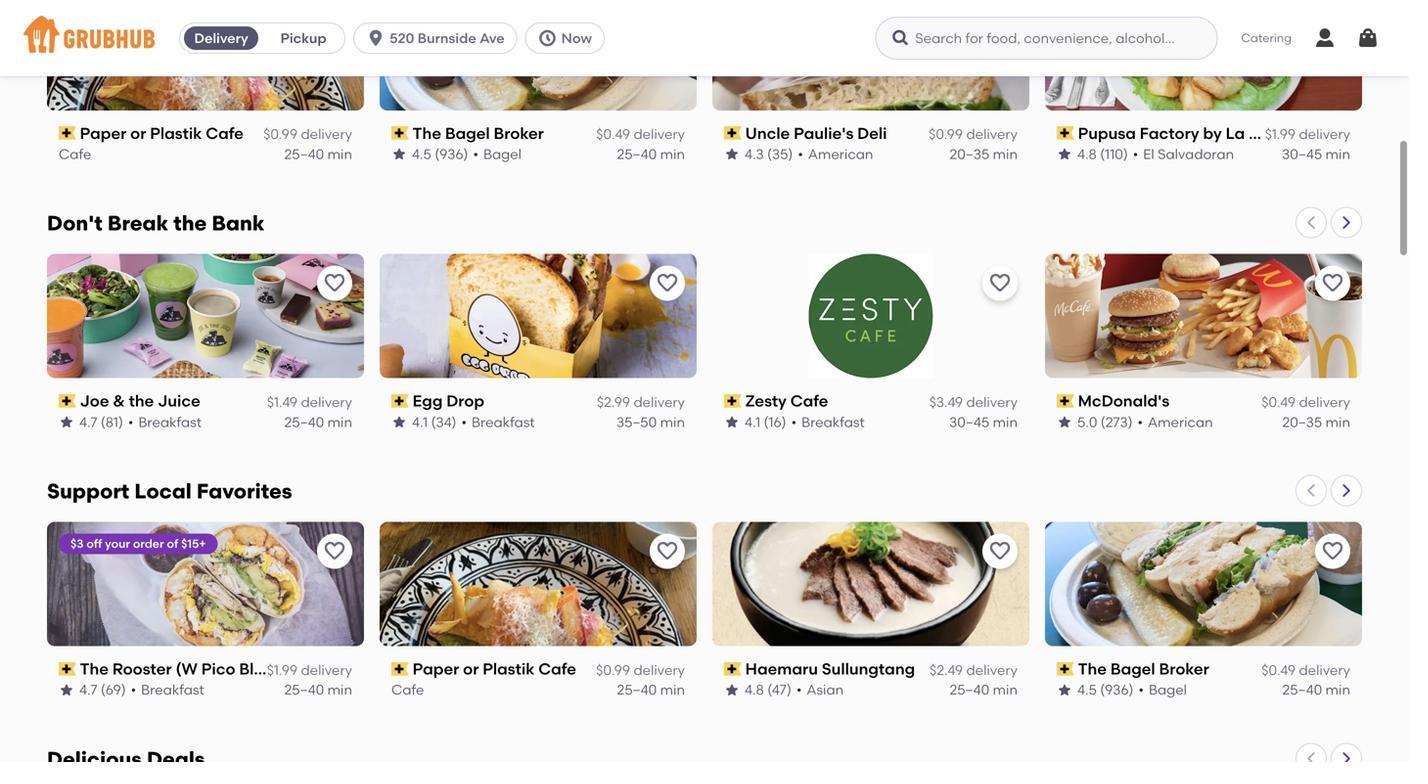 Task type: locate. For each thing, give the bounding box(es) containing it.
0 vertical spatial 20–35 min
[[950, 146, 1018, 162]]

caret left icon image
[[1304, 215, 1319, 231], [1304, 483, 1319, 499], [1304, 751, 1319, 763]]

1 vertical spatial $0.49
[[1262, 394, 1296, 411]]

1 horizontal spatial or
[[463, 660, 479, 679]]

• american down paulie's
[[798, 146, 874, 162]]

25–40 for haemaru sullungtang  logo
[[950, 682, 990, 699]]

the left bank
[[174, 211, 207, 236]]

• breakfast down the "drop"
[[462, 414, 535, 430]]

cafe
[[206, 124, 244, 143], [59, 146, 91, 162], [791, 392, 829, 411], [539, 660, 576, 679], [392, 682, 424, 699]]

(936)
[[435, 146, 468, 162], [1100, 682, 1134, 699]]

$1.49
[[267, 394, 298, 411]]

$0.99 delivery for uncle paulie's deli logo
[[929, 126, 1018, 142]]

svg image inside 520 burnside ave button
[[366, 28, 386, 48]]

bagel
[[445, 124, 490, 143], [484, 146, 522, 162], [1111, 660, 1156, 679], [1149, 682, 1187, 699]]

0 horizontal spatial 20–35 min
[[950, 146, 1018, 162]]

min for uncle paulie's deli logo
[[993, 146, 1018, 162]]

or for top paper or plastik cafe logo
[[130, 124, 146, 143]]

$1.99 right pico on the left bottom of the page
[[267, 662, 298, 679]]

rooster
[[112, 660, 172, 679]]

1 horizontal spatial paper
[[413, 660, 459, 679]]

•
[[473, 146, 479, 162], [798, 146, 803, 162], [1133, 146, 1139, 162], [128, 414, 134, 430], [462, 414, 467, 430], [792, 414, 797, 430], [1138, 414, 1143, 430], [131, 682, 136, 699], [797, 682, 802, 699], [1139, 682, 1144, 699]]

2 vertical spatial caret left icon image
[[1304, 751, 1319, 763]]

520
[[390, 30, 414, 46]]

1 vertical spatial broker
[[1159, 660, 1210, 679]]

0 vertical spatial $0.49
[[596, 126, 630, 142]]

subscription pass image for egg drop logo
[[392, 394, 409, 408]]

• for zesty cafe logo
[[792, 414, 797, 430]]

20–35 min
[[950, 146, 1018, 162], [1283, 414, 1351, 430]]

1 horizontal spatial 20–35 min
[[1283, 414, 1351, 430]]

2 horizontal spatial $0.99 delivery
[[929, 126, 1018, 142]]

• breakfast down zesty cafe
[[792, 414, 865, 430]]

breakfast for drop
[[472, 414, 535, 430]]

20–35
[[950, 146, 990, 162], [1283, 414, 1323, 430]]

• for joe & the juice logo
[[128, 414, 134, 430]]

$1.99 delivery right 'la'
[[1265, 126, 1351, 142]]

0 vertical spatial 30–45 min
[[1282, 146, 1351, 162]]

4.1
[[412, 414, 428, 430], [745, 414, 761, 430]]

delivery for top paper or plastik cafe logo
[[301, 126, 352, 142]]

subscription pass image left haemaru
[[724, 663, 742, 676]]

1 vertical spatial plastik
[[483, 660, 535, 679]]

1 vertical spatial caret right icon image
[[1339, 483, 1355, 499]]

subscription pass image for paper or plastik cafe
[[59, 126, 76, 140]]

1 vertical spatial 4.8
[[745, 682, 764, 699]]

delivery for the rooster (w pico blvd)  logo in the left bottom of the page
[[301, 662, 352, 679]]

uncle
[[746, 124, 790, 143]]

1 horizontal spatial $1.99
[[1265, 126, 1296, 142]]

star icon image for egg drop logo
[[392, 414, 407, 430]]

1 horizontal spatial • american
[[1138, 414, 1213, 430]]

0 vertical spatial american
[[808, 146, 874, 162]]

1 vertical spatial $1.99 delivery
[[267, 662, 352, 679]]

min for the rooster (w pico blvd)  logo in the left bottom of the page
[[328, 682, 352, 699]]

save this restaurant button
[[317, 0, 352, 33], [983, 0, 1018, 33], [317, 266, 352, 301], [650, 266, 685, 301], [983, 266, 1018, 301], [1316, 266, 1351, 301], [317, 534, 352, 569], [650, 534, 685, 569], [983, 534, 1018, 569], [1316, 534, 1351, 569]]

• breakfast for drop
[[462, 414, 535, 430]]

• breakfast down the rooster (w pico blvd)
[[131, 682, 204, 699]]

$1.99 for blvd)
[[267, 662, 298, 679]]

0 horizontal spatial $1.99
[[267, 662, 298, 679]]

egg drop logo image
[[380, 254, 697, 378]]

don't break the bank
[[47, 211, 265, 236]]

4.7 left (69)
[[79, 682, 97, 699]]

favorites
[[197, 479, 292, 504]]

0 horizontal spatial american
[[808, 146, 874, 162]]

• american down "mcdonald's"
[[1138, 414, 1213, 430]]

subscription pass image up don't
[[59, 126, 76, 140]]

1 vertical spatial • american
[[1138, 414, 1213, 430]]

520 burnside ave button
[[353, 23, 525, 54]]

1 vertical spatial or
[[463, 660, 479, 679]]

1 horizontal spatial 30–45 min
[[1282, 146, 1351, 162]]

4.8
[[1078, 146, 1097, 162], [745, 682, 764, 699]]

american down paulie's
[[808, 146, 874, 162]]

1 horizontal spatial $0.99 delivery
[[596, 662, 685, 679]]

$0.99 for top paper or plastik cafe logo
[[263, 126, 298, 142]]

the for &
[[129, 392, 154, 411]]

1 horizontal spatial 30–45
[[1282, 146, 1323, 162]]

0 vertical spatial • american
[[798, 146, 874, 162]]

breakfast down zesty cafe
[[802, 414, 865, 430]]

30–45 down $3.49 delivery
[[950, 414, 990, 430]]

1 horizontal spatial the
[[174, 211, 207, 236]]

20–35 for uncle paulie's deli
[[950, 146, 990, 162]]

4.7 down joe
[[79, 414, 97, 430]]

1 vertical spatial 30–45 min
[[950, 414, 1018, 430]]

• breakfast down juice
[[128, 414, 202, 430]]

save this restaurant button for 4.5 (936)
[[1316, 534, 1351, 569]]

the bagel broker logo image
[[380, 0, 697, 110], [1045, 522, 1363, 647]]

star icon image for the rooster (w pico blvd)  logo in the left bottom of the page
[[59, 683, 74, 698]]

subscription pass image left the 'rooster'
[[59, 663, 76, 676]]

$3.49
[[930, 394, 963, 411]]

broker
[[494, 124, 544, 143], [1159, 660, 1210, 679]]

min for zesty cafe logo
[[993, 414, 1018, 430]]

1 horizontal spatial plastik
[[483, 660, 535, 679]]

main navigation navigation
[[0, 0, 1410, 76]]

paper or plastik cafe logo image
[[47, 0, 364, 110], [380, 522, 697, 647]]

svg image left now in the left top of the page
[[538, 28, 558, 48]]

$0.49 delivery
[[596, 126, 685, 142], [1262, 394, 1351, 411], [1262, 662, 1351, 679]]

• bagel for rightmost the bagel broker logo
[[1139, 682, 1187, 699]]

• breakfast
[[128, 414, 202, 430], [462, 414, 535, 430], [792, 414, 865, 430], [131, 682, 204, 699]]

0 horizontal spatial the bagel broker
[[413, 124, 544, 143]]

1 vertical spatial 20–35 min
[[1283, 414, 1351, 430]]

0 vertical spatial 4.5 (936)
[[412, 146, 468, 162]]

4.7 for support
[[79, 682, 97, 699]]

support
[[47, 479, 129, 504]]

1 horizontal spatial 4.1
[[745, 414, 761, 430]]

svg image left 520
[[366, 28, 386, 48]]

la
[[1226, 124, 1245, 143]]

$0.49
[[596, 126, 630, 142], [1262, 394, 1296, 411], [1262, 662, 1296, 679]]

1 vertical spatial 4.7
[[79, 682, 97, 699]]

0 horizontal spatial the
[[129, 392, 154, 411]]

0 horizontal spatial svg image
[[366, 28, 386, 48]]

paulie's
[[794, 124, 854, 143]]

star icon image for uncle paulie's deli logo
[[724, 146, 740, 162]]

1 horizontal spatial (936)
[[1100, 682, 1134, 699]]

0 vertical spatial 30–45
[[1282, 146, 1323, 162]]

• breakfast for &
[[128, 414, 202, 430]]

0 horizontal spatial (936)
[[435, 146, 468, 162]]

svg image right catering button
[[1314, 26, 1337, 50]]

min
[[328, 146, 352, 162], [660, 146, 685, 162], [993, 146, 1018, 162], [1326, 146, 1351, 162], [328, 414, 352, 430], [660, 414, 685, 430], [993, 414, 1018, 430], [1326, 414, 1351, 430], [328, 682, 352, 699], [660, 682, 685, 699], [993, 682, 1018, 699], [1326, 682, 1351, 699]]

1 4.7 from the top
[[79, 414, 97, 430]]

2 vertical spatial caret right icon image
[[1339, 751, 1355, 763]]

0 vertical spatial • bagel
[[473, 146, 522, 162]]

breakfast down the "drop"
[[472, 414, 535, 430]]

1 horizontal spatial $0.99
[[596, 662, 630, 679]]

1 horizontal spatial svg image
[[538, 28, 558, 48]]

4.7
[[79, 414, 97, 430], [79, 682, 97, 699]]

2 vertical spatial $0.49
[[1262, 662, 1296, 679]]

zesty cafe logo image
[[809, 254, 933, 378]]

1 horizontal spatial svg image
[[1357, 26, 1380, 50]]

0 horizontal spatial $0.99
[[263, 126, 298, 142]]

$1.99 delivery for the rooster (w pico blvd)
[[267, 662, 352, 679]]

1 caret left icon image from the top
[[1304, 215, 1319, 231]]

$3
[[70, 537, 84, 551]]

$1.99 delivery for pupusa factory by la usuluteca
[[1265, 126, 1351, 142]]

$0.99
[[263, 126, 298, 142], [929, 126, 963, 142], [596, 662, 630, 679]]

don't
[[47, 211, 103, 236]]

0 horizontal spatial $1.99 delivery
[[267, 662, 352, 679]]

0 vertical spatial caret left icon image
[[1304, 215, 1319, 231]]

delivery for uncle paulie's deli logo
[[967, 126, 1018, 142]]

american
[[808, 146, 874, 162], [1148, 414, 1213, 430]]

delivery for the rightmost paper or plastik cafe logo
[[634, 662, 685, 679]]

0 vertical spatial the bagel broker logo image
[[380, 0, 697, 110]]

0 vertical spatial the bagel broker
[[413, 124, 544, 143]]

svg image
[[1357, 26, 1380, 50], [891, 28, 911, 48]]

1 vertical spatial the bagel broker
[[1078, 660, 1210, 679]]

30–45
[[1282, 146, 1323, 162], [950, 414, 990, 430]]

american down "mcdonald's"
[[1148, 414, 1213, 430]]

1 vertical spatial 20–35
[[1283, 414, 1323, 430]]

save this restaurant image for the rightmost paper or plastik cafe logo
[[656, 540, 679, 563]]

2 vertical spatial $0.49 delivery
[[1262, 662, 1351, 679]]

1 vertical spatial • bagel
[[1139, 682, 1187, 699]]

caret right icon image
[[1339, 215, 1355, 231], [1339, 483, 1355, 499], [1339, 751, 1355, 763]]

save this restaurant button for 4.7 (81)
[[317, 266, 352, 301]]

25–40 for rightmost the bagel broker logo
[[1283, 682, 1323, 699]]

25–40 for left the bagel broker logo
[[617, 146, 657, 162]]

4.5 (936)
[[412, 146, 468, 162], [1078, 682, 1134, 699]]

of
[[167, 537, 178, 551]]

$1.99 right 'la'
[[1265, 126, 1296, 142]]

(47)
[[768, 682, 792, 699]]

0 vertical spatial $1.99 delivery
[[1265, 126, 1351, 142]]

30–45 for pupusa factory by la usuluteca
[[1282, 146, 1323, 162]]

0 vertical spatial caret right icon image
[[1339, 215, 1355, 231]]

1 vertical spatial paper
[[413, 660, 459, 679]]

1 horizontal spatial paper or plastik cafe
[[413, 660, 576, 679]]

0 vertical spatial paper or plastik cafe
[[80, 124, 244, 143]]

4.5
[[412, 146, 432, 162], [1078, 682, 1097, 699]]

1 horizontal spatial 20–35
[[1283, 414, 1323, 430]]

(34)
[[431, 414, 457, 430]]

0 horizontal spatial 20–35
[[950, 146, 990, 162]]

25–40 min
[[284, 146, 352, 162], [617, 146, 685, 162], [284, 414, 352, 430], [284, 682, 352, 699], [617, 682, 685, 699], [950, 682, 1018, 699], [1283, 682, 1351, 699]]

your
[[105, 537, 130, 551]]

4.8 left (47)
[[745, 682, 764, 699]]

25–40
[[284, 146, 324, 162], [617, 146, 657, 162], [284, 414, 324, 430], [284, 682, 324, 699], [617, 682, 657, 699], [950, 682, 990, 699], [1283, 682, 1323, 699]]

2 horizontal spatial $0.99
[[929, 126, 963, 142]]

0 horizontal spatial paper
[[80, 124, 127, 143]]

svg image inside now 'button'
[[538, 28, 558, 48]]

1 vertical spatial 4.5
[[1078, 682, 1097, 699]]

mcdonald's
[[1078, 392, 1170, 411]]

star icon image for zesty cafe logo
[[724, 414, 740, 430]]

the right &
[[129, 392, 154, 411]]

0 vertical spatial 20–35
[[950, 146, 990, 162]]

30–45 min down 'usuluteca'
[[1282, 146, 1351, 162]]

0 vertical spatial plastik
[[150, 124, 202, 143]]

0 vertical spatial or
[[130, 124, 146, 143]]

breakfast down juice
[[138, 414, 202, 430]]

0 horizontal spatial svg image
[[891, 28, 911, 48]]

paper for the rightmost paper or plastik cafe logo
[[413, 660, 459, 679]]

0 horizontal spatial $0.99 delivery
[[263, 126, 352, 142]]

save this restaurant image for joe & the juice logo
[[323, 272, 347, 295]]

$0.49 delivery for don't break the bank
[[1262, 394, 1351, 411]]

2 4.7 from the top
[[79, 682, 97, 699]]

save this restaurant image
[[323, 4, 347, 27], [989, 4, 1012, 27], [323, 272, 347, 295], [656, 272, 679, 295], [323, 540, 347, 563], [656, 540, 679, 563]]

0 horizontal spatial paper or plastik cafe logo image
[[47, 0, 364, 110]]

(w
[[176, 660, 198, 679]]

0 horizontal spatial 4.5
[[412, 146, 432, 162]]

subscription pass image for the rightmost paper or plastik cafe logo
[[392, 663, 409, 676]]

star icon image
[[392, 146, 407, 162], [724, 146, 740, 162], [1057, 146, 1073, 162], [59, 414, 74, 430], [392, 414, 407, 430], [724, 414, 740, 430], [1057, 414, 1073, 430], [59, 683, 74, 698], [724, 683, 740, 698], [1057, 683, 1073, 698]]

2 caret right icon image from the top
[[1339, 483, 1355, 499]]

0 vertical spatial the
[[174, 211, 207, 236]]

the
[[413, 124, 441, 143], [80, 660, 109, 679], [1078, 660, 1107, 679]]

4.1 left (16)
[[745, 414, 761, 430]]

subscription pass image for joe & the juice logo
[[59, 394, 76, 408]]

usuluteca
[[1249, 124, 1327, 143]]

0 vertical spatial broker
[[494, 124, 544, 143]]

star icon image for haemaru sullungtang  logo
[[724, 683, 740, 698]]

4.1 down egg
[[412, 414, 428, 430]]

$3 off your order of $15+
[[70, 537, 206, 551]]

4.5 for subscription pass image corresponding to rightmost the bagel broker logo
[[1078, 682, 1097, 699]]

save this restaurant image
[[989, 272, 1012, 295], [1321, 272, 1345, 295], [989, 540, 1012, 563], [1321, 540, 1345, 563]]

paper
[[80, 124, 127, 143], [413, 660, 459, 679]]

breakfast for cafe
[[802, 414, 865, 430]]

1 vertical spatial 30–45
[[950, 414, 990, 430]]

1 vertical spatial the
[[129, 392, 154, 411]]

order
[[133, 537, 164, 551]]

blvd)
[[239, 660, 279, 679]]

4.8 left (110)
[[1078, 146, 1097, 162]]

off
[[86, 537, 102, 551]]

0 horizontal spatial • bagel
[[473, 146, 522, 162]]

30–45 min
[[1282, 146, 1351, 162], [950, 414, 1018, 430]]

1 horizontal spatial 4.8
[[1078, 146, 1097, 162]]

factory
[[1140, 124, 1200, 143]]

american for mcdonald's
[[1148, 414, 1213, 430]]

1 horizontal spatial the bagel broker
[[1078, 660, 1210, 679]]

2 caret left icon image from the top
[[1304, 483, 1319, 499]]

1 vertical spatial paper or plastik cafe
[[413, 660, 576, 679]]

0 vertical spatial 4.5
[[412, 146, 432, 162]]

min for egg drop logo
[[660, 414, 685, 430]]

svg image for 520 burnside ave
[[366, 28, 386, 48]]

• american
[[798, 146, 874, 162], [1138, 414, 1213, 430]]

0 vertical spatial (936)
[[435, 146, 468, 162]]

30–45 down 'usuluteca'
[[1282, 146, 1323, 162]]

1 vertical spatial 4.5 (936)
[[1078, 682, 1134, 699]]

delivery for zesty cafe logo
[[967, 394, 1018, 411]]

1 caret right icon image from the top
[[1339, 215, 1355, 231]]

caret left icon image for support local favorites
[[1304, 483, 1319, 499]]

30–45 min down $3.49 delivery
[[950, 414, 1018, 430]]

breakfast down the rooster (w pico blvd)
[[141, 682, 204, 699]]

35–50
[[617, 414, 657, 430]]

local
[[134, 479, 192, 504]]

1 horizontal spatial 4.5
[[1078, 682, 1097, 699]]

0 horizontal spatial 4.5 (936)
[[412, 146, 468, 162]]

subscription pass image for left the bagel broker logo
[[392, 126, 409, 140]]

1 vertical spatial paper or plastik cafe logo image
[[380, 522, 697, 647]]

4.1 for zesty cafe
[[745, 414, 761, 430]]

4.3 (35)
[[745, 146, 793, 162]]

• bagel
[[473, 146, 522, 162], [1139, 682, 1187, 699]]

subscription pass image
[[59, 126, 76, 140], [59, 663, 76, 676], [724, 663, 742, 676]]

the bagel broker
[[413, 124, 544, 143], [1078, 660, 1210, 679]]

or
[[130, 124, 146, 143], [463, 660, 479, 679]]

delivery
[[301, 126, 352, 142], [634, 126, 685, 142], [967, 126, 1018, 142], [1299, 126, 1351, 142], [301, 394, 352, 411], [634, 394, 685, 411], [967, 394, 1018, 411], [1299, 394, 1351, 411], [301, 662, 352, 679], [634, 662, 685, 679], [967, 662, 1018, 679], [1299, 662, 1351, 679]]

$1.99 delivery right pico on the left bottom of the page
[[267, 662, 352, 679]]

min for joe & the juice logo
[[328, 414, 352, 430]]

delivery for mcdonald's logo
[[1299, 394, 1351, 411]]

1 4.1 from the left
[[412, 414, 428, 430]]

american for uncle paulie's deli
[[808, 146, 874, 162]]

1 vertical spatial the bagel broker logo image
[[1045, 522, 1363, 647]]

svg image
[[1314, 26, 1337, 50], [366, 28, 386, 48], [538, 28, 558, 48]]

2 4.1 from the left
[[745, 414, 761, 430]]

0 vertical spatial 4.8
[[1078, 146, 1097, 162]]

breakfast for rooster
[[141, 682, 204, 699]]

3 caret left icon image from the top
[[1304, 751, 1319, 763]]

1 horizontal spatial • bagel
[[1139, 682, 1187, 699]]

0 horizontal spatial 4.8
[[745, 682, 764, 699]]

1 horizontal spatial $1.99 delivery
[[1265, 126, 1351, 142]]

1 horizontal spatial the bagel broker logo image
[[1045, 522, 1363, 647]]

subscription pass image
[[392, 126, 409, 140], [724, 126, 742, 140], [1057, 126, 1074, 140], [59, 394, 76, 408], [392, 394, 409, 408], [724, 394, 742, 408], [1057, 394, 1074, 408], [392, 663, 409, 676], [1057, 663, 1074, 676]]

$2.99 delivery
[[597, 394, 685, 411]]

svg image for now
[[538, 28, 558, 48]]

0 vertical spatial paper
[[80, 124, 127, 143]]

ave
[[480, 30, 505, 46]]



Task type: describe. For each thing, give the bounding box(es) containing it.
$0.49 for support local favorites
[[1262, 662, 1296, 679]]

catering button
[[1228, 16, 1306, 60]]

the rooster (w pico blvd)
[[80, 660, 279, 679]]

paper or plastik cafe for the rightmost paper or plastik cafe logo
[[413, 660, 576, 679]]

• for uncle paulie's deli logo
[[798, 146, 803, 162]]

25–40 for the rightmost paper or plastik cafe logo
[[617, 682, 657, 699]]

subscription pass image for pupusa factory by la usuluteca logo
[[1057, 126, 1074, 140]]

• for pupusa factory by la usuluteca logo
[[1133, 146, 1139, 162]]

uncle paulie's deli logo image
[[713, 0, 1030, 110]]

(35)
[[767, 146, 793, 162]]

save this restaurant image for zesty cafe
[[989, 272, 1012, 295]]

min for haemaru sullungtang  logo
[[993, 682, 1018, 699]]

$2.49
[[930, 662, 963, 679]]

0 horizontal spatial plastik
[[150, 124, 202, 143]]

egg drop
[[413, 392, 485, 411]]

4.3
[[745, 146, 764, 162]]

min for pupusa factory by la usuluteca logo
[[1326, 146, 1351, 162]]

pupusa factory by la usuluteca
[[1078, 124, 1327, 143]]

delivery button
[[180, 23, 262, 54]]

subscription pass image for the rooster (w pico blvd)
[[59, 663, 76, 676]]

4.1 (34)
[[412, 414, 457, 430]]

delivery for haemaru sullungtang  logo
[[967, 662, 1018, 679]]

save this restaurant button for 4.8 (47)
[[983, 534, 1018, 569]]

haemaru sullungtang  logo image
[[713, 522, 1030, 647]]

$3.49 delivery
[[930, 394, 1018, 411]]

4.8 (47)
[[745, 682, 792, 699]]

20–35 for mcdonald's
[[1283, 414, 1323, 430]]

save this restaurant button for 4.1 (16)
[[983, 266, 1018, 301]]

4.5 for left the bagel broker logo's subscription pass image
[[412, 146, 432, 162]]

burnside
[[418, 30, 476, 46]]

• asian
[[797, 682, 844, 699]]

35–50 min
[[617, 414, 685, 430]]

support local favorites
[[47, 479, 292, 504]]

paper or plastik cafe for top paper or plastik cafe logo
[[80, 124, 244, 143]]

0 vertical spatial paper or plastik cafe logo image
[[47, 0, 364, 110]]

pico
[[201, 660, 235, 679]]

0 horizontal spatial the bagel broker logo image
[[380, 0, 697, 110]]

520 burnside ave
[[390, 30, 505, 46]]

uncle paulie's deli
[[746, 124, 887, 143]]

delivery for joe & the juice logo
[[301, 394, 352, 411]]

by
[[1203, 124, 1222, 143]]

5.0
[[1078, 414, 1098, 430]]

2 horizontal spatial the
[[1078, 660, 1107, 679]]

now button
[[525, 23, 613, 54]]

25–40 for joe & the juice logo
[[284, 414, 324, 430]]

save this restaurant image for the bagel broker
[[1321, 540, 1345, 563]]

star icon image for pupusa factory by la usuluteca logo
[[1057, 146, 1073, 162]]

save this restaurant image for top paper or plastik cafe logo
[[323, 4, 347, 27]]

30–45 min for zesty cafe
[[950, 414, 1018, 430]]

star icon image for mcdonald's logo
[[1057, 414, 1073, 430]]

(16)
[[764, 414, 787, 430]]

0 horizontal spatial the
[[80, 660, 109, 679]]

egg
[[413, 392, 443, 411]]

delivery for egg drop logo
[[634, 394, 685, 411]]

drop
[[447, 392, 485, 411]]

1 horizontal spatial the
[[413, 124, 441, 143]]

save this restaurant button for 4.1 (34)
[[650, 266, 685, 301]]

deli
[[858, 124, 887, 143]]

juice
[[158, 392, 200, 411]]

save this restaurant image for haemaru sullungtang
[[989, 540, 1012, 563]]

caret right icon image for support local favorites
[[1339, 483, 1355, 499]]

$0.99 delivery for top paper or plastik cafe logo
[[263, 126, 352, 142]]

30–45 for zesty cafe
[[950, 414, 990, 430]]

salvadoran
[[1158, 146, 1234, 162]]

(110)
[[1100, 146, 1128, 162]]

• breakfast for cafe
[[792, 414, 865, 430]]

2 horizontal spatial svg image
[[1314, 26, 1337, 50]]

min for the rightmost paper or plastik cafe logo
[[660, 682, 685, 699]]

pickup button
[[262, 23, 345, 54]]

save this restaurant image for egg drop logo
[[656, 272, 679, 295]]

bank
[[212, 211, 265, 236]]

(69)
[[101, 682, 126, 699]]

min for left the bagel broker logo
[[660, 146, 685, 162]]

• for haemaru sullungtang  logo
[[797, 682, 802, 699]]

delivery for pupusa factory by la usuluteca logo
[[1299, 126, 1351, 142]]

20–35 min for mcdonald's
[[1283, 414, 1351, 430]]

joe & the juice
[[80, 392, 200, 411]]

subscription pass image for rightmost the bagel broker logo
[[1057, 663, 1074, 676]]

• breakfast for rooster
[[131, 682, 204, 699]]

$0.49 delivery for support local favorites
[[1262, 662, 1351, 679]]

joe
[[80, 392, 109, 411]]

the for break
[[174, 211, 207, 236]]

4.1 for egg drop
[[412, 414, 428, 430]]

&
[[113, 392, 125, 411]]

paper for top paper or plastik cafe logo
[[80, 124, 127, 143]]

$0.99 for uncle paulie's deli logo
[[929, 126, 963, 142]]

subscription pass image for uncle paulie's deli logo
[[724, 126, 742, 140]]

zesty
[[746, 392, 787, 411]]

• for egg drop logo
[[462, 414, 467, 430]]

$1.49 delivery
[[267, 394, 352, 411]]

save this restaurant button for 5.0 (273)
[[1316, 266, 1351, 301]]

1 horizontal spatial paper or plastik cafe logo image
[[380, 522, 697, 647]]

pupusa factory by la usuluteca logo image
[[1045, 0, 1363, 110]]

0 vertical spatial $0.49 delivery
[[596, 126, 685, 142]]

mcdonald's logo image
[[1045, 254, 1363, 378]]

• el salvadoran
[[1133, 146, 1234, 162]]

break
[[108, 211, 169, 236]]

25–40 for top paper or plastik cafe logo
[[284, 146, 324, 162]]

save this restaurant image for uncle paulie's deli logo
[[989, 4, 1012, 27]]

$0.99 for the rightmost paper or plastik cafe logo
[[596, 662, 630, 679]]

Search for food, convenience, alcohol... search field
[[875, 17, 1218, 60]]

3 caret right icon image from the top
[[1339, 751, 1355, 763]]

$1.99 for usuluteca
[[1265, 126, 1296, 142]]

$0.49 for don't break the bank
[[1262, 394, 1296, 411]]

25–40 for the rooster (w pico blvd)  logo in the left bottom of the page
[[284, 682, 324, 699]]

4.8 (110)
[[1078, 146, 1128, 162]]

sullungtang
[[822, 660, 915, 679]]

pickup
[[281, 30, 327, 46]]

el
[[1144, 146, 1155, 162]]

caret left icon image for don't break the bank
[[1304, 215, 1319, 231]]

4.7 (81)
[[79, 414, 123, 430]]

asian
[[807, 682, 844, 699]]

catering
[[1241, 31, 1292, 45]]

4.1 (16)
[[745, 414, 787, 430]]

now
[[562, 30, 592, 46]]

the bagel broker for left the bagel broker logo
[[413, 124, 544, 143]]

20–35 min for uncle paulie's deli
[[950, 146, 1018, 162]]

4.7 for don't
[[79, 414, 97, 430]]

(81)
[[101, 414, 123, 430]]

$2.49 delivery
[[930, 662, 1018, 679]]

1 horizontal spatial broker
[[1159, 660, 1210, 679]]

min for top paper or plastik cafe logo
[[328, 146, 352, 162]]

haemaru sullungtang
[[746, 660, 915, 679]]

subscription pass image for haemaru sullungtang
[[724, 663, 742, 676]]

• bagel for left the bagel broker logo
[[473, 146, 522, 162]]

30–45 min for pupusa factory by la usuluteca
[[1282, 146, 1351, 162]]

$2.99
[[597, 394, 630, 411]]

1 vertical spatial (936)
[[1100, 682, 1134, 699]]

delivery
[[194, 30, 248, 46]]

$0.99 delivery for the rightmost paper or plastik cafe logo
[[596, 662, 685, 679]]

1 horizontal spatial 4.5 (936)
[[1078, 682, 1134, 699]]

zesty cafe
[[746, 392, 829, 411]]

subscription pass image for mcdonald's logo
[[1057, 394, 1074, 408]]

4.8 for pupusa factory by la usuluteca
[[1078, 146, 1097, 162]]

• american for uncle paulie's deli
[[798, 146, 874, 162]]

4.8 for haemaru sullungtang
[[745, 682, 764, 699]]

$15+
[[181, 537, 206, 551]]

star icon image for joe & the juice logo
[[59, 414, 74, 430]]

haemaru
[[746, 660, 818, 679]]

the rooster (w pico blvd)  logo image
[[47, 522, 364, 647]]

5.0 (273)
[[1078, 414, 1133, 430]]

4.7 (69)
[[79, 682, 126, 699]]

pupusa
[[1078, 124, 1136, 143]]

(273)
[[1101, 414, 1133, 430]]

save this restaurant button for 4.3 (35)
[[983, 0, 1018, 33]]

the bagel broker for rightmost the bagel broker logo
[[1078, 660, 1210, 679]]

• american for mcdonald's
[[1138, 414, 1213, 430]]

joe & the juice logo image
[[47, 254, 364, 378]]

• for the rooster (w pico blvd)  logo in the left bottom of the page
[[131, 682, 136, 699]]



Task type: vqa. For each thing, say whether or not it's contained in the screenshot.
4.8 for Haemaru Sullungtang
yes



